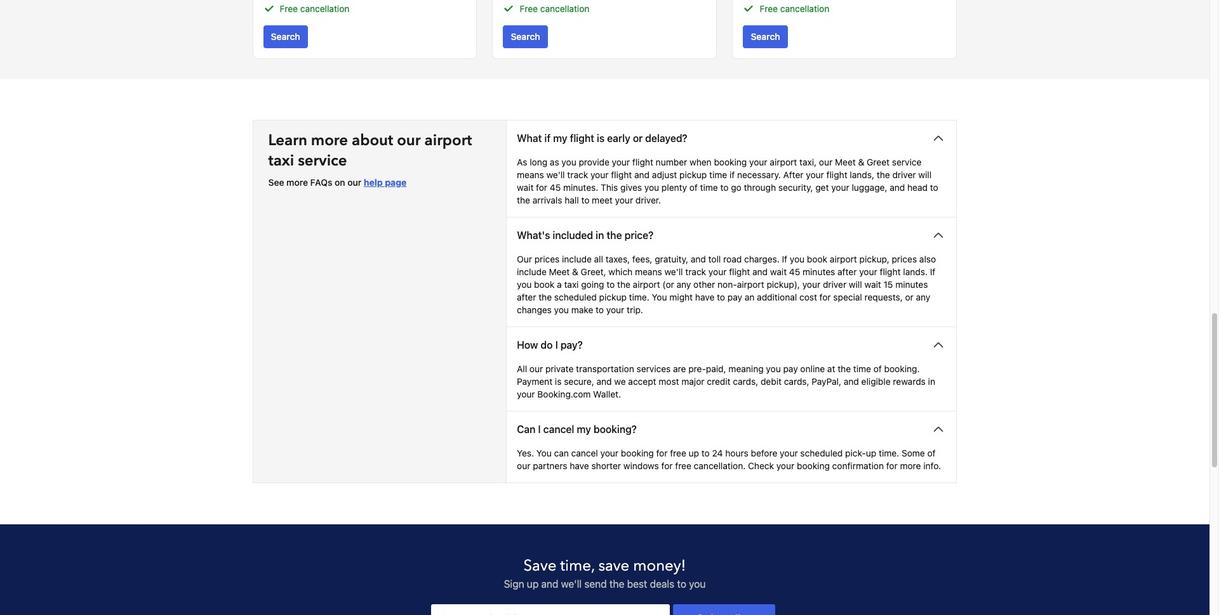 Task type: locate. For each thing, give the bounding box(es) containing it.
send
[[584, 579, 607, 590]]

we'll inside our prices include all taxes, fees, gratuity, and toll road charges. if you book airport pickup, prices also include meet & greet, which means we'll track your flight and wait 45 minutes after your flight lands. if you book a taxi going to the airport (or any other non-airport pickup), your driver will wait 15 minutes after the scheduled pickup time. you might have to pay an additional cost for special requests, or any changes you make to your trip.
[[664, 266, 683, 277]]

online
[[800, 364, 825, 374]]

0 horizontal spatial will
[[849, 279, 862, 290]]

your right before
[[780, 448, 798, 459]]

long
[[530, 157, 547, 167]]

the
[[877, 169, 890, 180], [517, 195, 530, 206], [607, 230, 622, 241], [617, 279, 630, 290], [539, 292, 552, 303], [838, 364, 851, 374], [610, 579, 624, 590]]

payment
[[517, 376, 553, 387]]

more right see
[[286, 177, 308, 188]]

cancel up can
[[543, 424, 574, 435]]

0 vertical spatial track
[[567, 169, 588, 180]]

money!
[[633, 556, 686, 577]]

requests,
[[865, 292, 903, 303]]

0 horizontal spatial if
[[544, 133, 551, 144]]

for up the arrivals at the left top of the page
[[536, 182, 547, 193]]

driver up "head"
[[892, 169, 916, 180]]

1 horizontal spatial &
[[858, 157, 864, 167]]

of inside yes. you can cancel your booking for free up to 24 hours before your scheduled pick-up time. some of our partners have shorter windows for free cancellation. check your booking confirmation for more info.
[[927, 448, 936, 459]]

to
[[720, 182, 729, 193], [930, 182, 938, 193], [581, 195, 589, 206], [607, 279, 615, 290], [717, 292, 725, 303], [596, 305, 604, 315], [701, 448, 710, 459], [677, 579, 686, 590]]

0 horizontal spatial is
[[555, 376, 562, 387]]

of inside as long as you provide your flight number when booking your airport taxi, our meet & greet service means we'll track your flight and adjust pickup time if necessary. after your flight lands, the driver will wait for 45 minutes. this gives you plenty of time to go through security, get your luggage, and head to the arrivals hall to meet your driver.
[[689, 182, 698, 193]]

1 vertical spatial or
[[905, 292, 914, 303]]

which
[[609, 266, 633, 277]]

to inside save time, save money! sign up and we'll send the best deals to you
[[677, 579, 686, 590]]

1 vertical spatial 45
[[789, 266, 800, 277]]

your up the necessary. on the top right of page
[[749, 157, 767, 167]]

0 vertical spatial scheduled
[[554, 292, 597, 303]]

free left cancellation. at the bottom right
[[675, 461, 691, 472]]

scheduled up make
[[554, 292, 597, 303]]

0 vertical spatial or
[[633, 133, 643, 144]]

0 vertical spatial if
[[782, 254, 787, 265]]

0 horizontal spatial wait
[[517, 182, 534, 193]]

1 vertical spatial is
[[555, 376, 562, 387]]

you
[[652, 292, 667, 303], [536, 448, 552, 459]]

45 up the arrivals at the left top of the page
[[550, 182, 561, 193]]

to down minutes.
[[581, 195, 589, 206]]

you up pickup),
[[790, 254, 805, 265]]

1 vertical spatial if
[[930, 266, 935, 277]]

to down non-
[[717, 292, 725, 303]]

0 horizontal spatial taxi
[[268, 150, 294, 171]]

we'll
[[546, 169, 565, 180], [664, 266, 683, 277], [561, 579, 582, 590]]

1 horizontal spatial booking
[[714, 157, 747, 167]]

1 vertical spatial book
[[534, 279, 555, 290]]

how
[[517, 340, 538, 351]]

0 vertical spatial wait
[[517, 182, 534, 193]]

book left a
[[534, 279, 555, 290]]

airport inside as long as you provide your flight number when booking your airport taxi, our meet & greet service means we'll track your flight and adjust pickup time if necessary. after your flight lands, the driver will wait for 45 minutes. this gives you plenty of time to go through security, get your luggage, and head to the arrivals hall to meet your driver.
[[770, 157, 797, 167]]

i inside dropdown button
[[538, 424, 541, 435]]

cost
[[799, 292, 817, 303]]

or
[[633, 133, 643, 144], [905, 292, 914, 303]]

1 vertical spatial &
[[572, 266, 578, 277]]

of
[[689, 182, 698, 193], [874, 364, 882, 374], [927, 448, 936, 459]]

you up the partners
[[536, 448, 552, 459]]

0 horizontal spatial have
[[570, 461, 589, 472]]

can i cancel my booking? element
[[507, 447, 957, 483]]

1 horizontal spatial i
[[555, 340, 558, 351]]

price?
[[625, 230, 654, 241]]

2 vertical spatial booking
[[797, 461, 830, 472]]

go
[[731, 182, 741, 193]]

1 horizontal spatial search button
[[503, 25, 548, 48]]

charges.
[[744, 254, 780, 265]]

minutes
[[803, 266, 835, 277], [895, 279, 928, 290]]

in up all
[[596, 230, 604, 241]]

2 vertical spatial of
[[927, 448, 936, 459]]

45 inside as long as you provide your flight number when booking your airport taxi, our meet & greet service means we'll track your flight and adjust pickup time if necessary. after your flight lands, the driver will wait for 45 minutes. this gives you plenty of time to go through security, get your luggage, and head to the arrivals hall to meet your driver.
[[550, 182, 561, 193]]

wait left 15
[[864, 279, 881, 290]]

for up windows
[[656, 448, 668, 459]]

in inside what's included in the price? dropdown button
[[596, 230, 604, 241]]

0 horizontal spatial any
[[677, 279, 691, 290]]

my
[[553, 133, 567, 144], [577, 424, 591, 435]]

the right the at
[[838, 364, 851, 374]]

up left 24 at the right bottom of page
[[689, 448, 699, 459]]

means inside as long as you provide your flight number when booking your airport taxi, our meet & greet service means we'll track your flight and adjust pickup time if necessary. after your flight lands, the driver will wait for 45 minutes. this gives you plenty of time to go through security, get your luggage, and head to the arrivals hall to meet your driver.
[[517, 169, 544, 180]]

2 horizontal spatial cancellation
[[780, 3, 829, 14]]

the down save
[[610, 579, 624, 590]]

search button
[[263, 25, 308, 48], [503, 25, 548, 48], [743, 25, 788, 48]]

other
[[693, 279, 715, 290]]

prices up lands.
[[892, 254, 917, 265]]

1 vertical spatial more
[[286, 177, 308, 188]]

service inside learn more about our airport taxi service see more faqs on our help page
[[298, 150, 347, 171]]

taxi right a
[[564, 279, 579, 290]]

45 up pickup),
[[789, 266, 800, 277]]

1 search from the left
[[271, 31, 300, 42]]

of up eligible
[[874, 364, 882, 374]]

0 horizontal spatial or
[[633, 133, 643, 144]]

2 free from the left
[[520, 3, 538, 14]]

& left greet,
[[572, 266, 578, 277]]

and down charges.
[[752, 266, 768, 277]]

45
[[550, 182, 561, 193], [789, 266, 800, 277]]

0 horizontal spatial prices
[[534, 254, 560, 265]]

of up info.
[[927, 448, 936, 459]]

you up "debit"
[[766, 364, 781, 374]]

1 horizontal spatial meet
[[835, 157, 856, 167]]

search for third search button
[[751, 31, 780, 42]]

1 vertical spatial cancel
[[571, 448, 598, 459]]

1 vertical spatial any
[[916, 292, 930, 303]]

meet inside as long as you provide your flight number when booking your airport taxi, our meet & greet service means we'll track your flight and adjust pickup time if necessary. after your flight lands, the driver will wait for 45 minutes. this gives you plenty of time to go through security, get your luggage, and head to the arrivals hall to meet your driver.
[[835, 157, 856, 167]]

up right sign at the bottom of page
[[527, 579, 539, 590]]

is
[[597, 133, 605, 144], [555, 376, 562, 387]]

wallet.
[[593, 389, 621, 400]]

cards,
[[733, 376, 758, 387], [784, 376, 809, 387]]

1 horizontal spatial free cancellation
[[520, 3, 589, 14]]

as
[[517, 157, 527, 167]]

scheduled left the pick-
[[800, 448, 843, 459]]

have down other
[[695, 292, 715, 303]]

for
[[536, 182, 547, 193], [820, 292, 831, 303], [656, 448, 668, 459], [661, 461, 673, 472], [886, 461, 898, 472]]

what's
[[517, 230, 550, 241]]

1 horizontal spatial if
[[730, 169, 735, 180]]

we'll down time,
[[561, 579, 582, 590]]

time inside all our private transportation services are pre-paid, meaning you pay online at the time of booking. payment is secure, and we accept most major credit cards, debit cards, paypal, and eligible rewards in your booking.com wallet.
[[853, 364, 871, 374]]

and
[[634, 169, 650, 180], [890, 182, 905, 193], [691, 254, 706, 265], [752, 266, 768, 277], [597, 376, 612, 387], [844, 376, 859, 387], [541, 579, 558, 590]]

1 vertical spatial wait
[[770, 266, 787, 277]]

1 vertical spatial if
[[730, 169, 735, 180]]

0 vertical spatial time.
[[629, 292, 649, 303]]

1 horizontal spatial is
[[597, 133, 605, 144]]

and up gives
[[634, 169, 650, 180]]

0 vertical spatial if
[[544, 133, 551, 144]]

will inside our prices include all taxes, fees, gratuity, and toll road charges. if you book airport pickup, prices also include meet & greet, which means we'll track your flight and wait 45 minutes after your flight lands. if you book a taxi going to the airport (or any other non-airport pickup), your driver will wait 15 minutes after the scheduled pickup time. you might have to pay an additional cost for special requests, or any changes you make to your trip.
[[849, 279, 862, 290]]

3 free cancellation from the left
[[760, 3, 829, 14]]

2 horizontal spatial search
[[751, 31, 780, 42]]

& up 'lands,'
[[858, 157, 864, 167]]

pickup),
[[767, 279, 800, 290]]

1 vertical spatial have
[[570, 461, 589, 472]]

our right on
[[347, 177, 361, 188]]

2 horizontal spatial free
[[760, 3, 778, 14]]

1 vertical spatial pickup
[[599, 292, 627, 303]]

pickup down when
[[679, 169, 707, 180]]

driver inside as long as you provide your flight number when booking your airport taxi, our meet & greet service means we'll track your flight and adjust pickup time if necessary. after your flight lands, the driver will wait for 45 minutes. this gives you plenty of time to go through security, get your luggage, and head to the arrivals hall to meet your driver.
[[892, 169, 916, 180]]

transportation
[[576, 364, 634, 374]]

flight
[[570, 133, 594, 144], [632, 157, 653, 167], [611, 169, 632, 180], [826, 169, 847, 180], [729, 266, 750, 277], [880, 266, 901, 277]]

prices
[[534, 254, 560, 265], [892, 254, 917, 265]]

time
[[709, 169, 727, 180], [700, 182, 718, 193], [853, 364, 871, 374]]

your
[[612, 157, 630, 167], [749, 157, 767, 167], [590, 169, 609, 180], [806, 169, 824, 180], [831, 182, 849, 193], [615, 195, 633, 206], [709, 266, 727, 277], [859, 266, 877, 277], [802, 279, 820, 290], [606, 305, 624, 315], [517, 389, 535, 400], [600, 448, 619, 459], [780, 448, 798, 459], [776, 461, 794, 472]]

0 horizontal spatial book
[[534, 279, 555, 290]]

toll
[[708, 254, 721, 265]]

cancel inside yes. you can cancel your booking for free up to 24 hours before your scheduled pick-up time. some of our partners have shorter windows for free cancellation. check your booking confirmation for more info.
[[571, 448, 598, 459]]

1 horizontal spatial minutes
[[895, 279, 928, 290]]

about
[[352, 130, 393, 151]]

1 horizontal spatial track
[[685, 266, 706, 277]]

track inside as long as you provide your flight number when booking your airport taxi, our meet & greet service means we'll track your flight and adjust pickup time if necessary. after your flight lands, the driver will wait for 45 minutes. this gives you plenty of time to go through security, get your luggage, and head to the arrivals hall to meet your driver.
[[567, 169, 588, 180]]

and inside save time, save money! sign up and we'll send the best deals to you
[[541, 579, 558, 590]]

0 horizontal spatial free cancellation
[[280, 3, 349, 14]]

2 vertical spatial time
[[853, 364, 871, 374]]

pickup,
[[859, 254, 889, 265]]

search for second search button from the left
[[511, 31, 540, 42]]

2 search from the left
[[511, 31, 540, 42]]

can
[[554, 448, 569, 459]]

on
[[335, 177, 345, 188]]

1 horizontal spatial service
[[892, 157, 922, 167]]

page
[[385, 177, 407, 188]]

gratuity,
[[655, 254, 688, 265]]

we
[[614, 376, 626, 387]]

1 cards, from the left
[[733, 376, 758, 387]]

you down our
[[517, 279, 532, 290]]

an
[[745, 292, 755, 303]]

0 vertical spatial cancel
[[543, 424, 574, 435]]

0 horizontal spatial search
[[271, 31, 300, 42]]

if up go
[[730, 169, 735, 180]]

pay left the an
[[728, 292, 742, 303]]

in right 'rewards'
[[928, 376, 935, 387]]

or right "early"
[[633, 133, 643, 144]]

1 horizontal spatial 45
[[789, 266, 800, 277]]

0 horizontal spatial pickup
[[599, 292, 627, 303]]

1 horizontal spatial in
[[928, 376, 935, 387]]

3 search from the left
[[751, 31, 780, 42]]

sign
[[504, 579, 524, 590]]

to right deals
[[677, 579, 686, 590]]

time. inside yes. you can cancel your booking for free up to 24 hours before your scheduled pick-up time. some of our partners have shorter windows for free cancellation. check your booking confirmation for more info.
[[879, 448, 899, 459]]

what if my flight is early or delayed? element
[[507, 156, 957, 217]]

meet
[[835, 157, 856, 167], [549, 266, 570, 277]]

for inside our prices include all taxes, fees, gratuity, and toll road charges. if you book airport pickup, prices also include meet & greet, which means we'll track your flight and wait 45 minutes after your flight lands. if you book a taxi going to the airport (or any other non-airport pickup), your driver will wait 15 minutes after the scheduled pickup time. you might have to pay an additional cost for special requests, or any changes you make to your trip.
[[820, 292, 831, 303]]

wait up pickup),
[[770, 266, 787, 277]]

1 horizontal spatial taxi
[[564, 279, 579, 290]]

will up special
[[849, 279, 862, 290]]

our right 'about'
[[397, 130, 421, 151]]

1 horizontal spatial if
[[930, 266, 935, 277]]

if right what
[[544, 133, 551, 144]]

booking down "what if my flight is early or delayed?" dropdown button
[[714, 157, 747, 167]]

1 horizontal spatial my
[[577, 424, 591, 435]]

0 horizontal spatial &
[[572, 266, 578, 277]]

you
[[562, 157, 576, 167], [644, 182, 659, 193], [790, 254, 805, 265], [517, 279, 532, 290], [554, 305, 569, 315], [766, 364, 781, 374], [689, 579, 706, 590]]

meaning
[[729, 364, 764, 374]]

time. up trip.
[[629, 292, 649, 303]]

1 vertical spatial booking
[[621, 448, 654, 459]]

include down our
[[517, 266, 547, 277]]

to left 24 at the right bottom of page
[[701, 448, 710, 459]]

track
[[567, 169, 588, 180], [685, 266, 706, 277]]

and left eligible
[[844, 376, 859, 387]]

you right deals
[[689, 579, 706, 590]]

free cancellation
[[280, 3, 349, 14], [520, 3, 589, 14], [760, 3, 829, 14]]

1 horizontal spatial more
[[311, 130, 348, 151]]

flight up provide
[[570, 133, 594, 144]]

0 vertical spatial 45
[[550, 182, 561, 193]]

0 vertical spatial you
[[652, 292, 667, 303]]

we'll down as
[[546, 169, 565, 180]]

cards, down meaning on the bottom right
[[733, 376, 758, 387]]

do
[[541, 340, 553, 351]]

minutes up cost
[[803, 266, 835, 277]]

time. inside our prices include all taxes, fees, gratuity, and toll road charges. if you book airport pickup, prices also include meet & greet, which means we'll track your flight and wait 45 minutes after your flight lands. if you book a taxi going to the airport (or any other non-airport pickup), your driver will wait 15 minutes after the scheduled pickup time. you might have to pay an additional cost for special requests, or any changes you make to your trip.
[[629, 292, 649, 303]]

my up as
[[553, 133, 567, 144]]

0 vertical spatial is
[[597, 133, 605, 144]]

scheduled inside yes. you can cancel your booking for free up to 24 hours before your scheduled pick-up time. some of our partners have shorter windows for free cancellation. check your booking confirmation for more info.
[[800, 448, 843, 459]]

is left "early"
[[597, 133, 605, 144]]

is inside dropdown button
[[597, 133, 605, 144]]

0 horizontal spatial driver
[[823, 279, 846, 290]]

if inside dropdown button
[[544, 133, 551, 144]]

meet up a
[[549, 266, 570, 277]]

minutes down lands.
[[895, 279, 928, 290]]

1 horizontal spatial prices
[[892, 254, 917, 265]]

additional
[[757, 292, 797, 303]]

any up might at right top
[[677, 279, 691, 290]]

your down provide
[[590, 169, 609, 180]]

45 inside our prices include all taxes, fees, gratuity, and toll road charges. if you book airport pickup, prices also include meet & greet, which means we'll track your flight and wait 45 minutes after your flight lands. if you book a taxi going to the airport (or any other non-airport pickup), your driver will wait 15 minutes after the scheduled pickup time. you might have to pay an additional cost for special requests, or any changes you make to your trip.
[[789, 266, 800, 277]]

the inside dropdown button
[[607, 230, 622, 241]]

you inside our prices include all taxes, fees, gratuity, and toll road charges. if you book airport pickup, prices also include meet & greet, which means we'll track your flight and wait 45 minutes after your flight lands. if you book a taxi going to the airport (or any other non-airport pickup), your driver will wait 15 minutes after the scheduled pickup time. you might have to pay an additional cost for special requests, or any changes you make to your trip.
[[652, 292, 667, 303]]

paypal,
[[812, 376, 841, 387]]

major
[[681, 376, 705, 387]]

0 horizontal spatial service
[[298, 150, 347, 171]]

0 vertical spatial after
[[838, 266, 857, 277]]

or inside dropdown button
[[633, 133, 643, 144]]

1 horizontal spatial cancellation
[[540, 3, 589, 14]]

pre-
[[688, 364, 706, 374]]

i right 'do'
[[555, 340, 558, 351]]

info.
[[923, 461, 941, 472]]

the up the 'changes'
[[539, 292, 552, 303]]

make
[[571, 305, 593, 315]]

accept
[[628, 376, 656, 387]]

track up other
[[685, 266, 706, 277]]

0 horizontal spatial track
[[567, 169, 588, 180]]

wait inside as long as you provide your flight number when booking your airport taxi, our meet & greet service means we'll track your flight and adjust pickup time if necessary. after your flight lands, the driver will wait for 45 minutes. this gives you plenty of time to go through security, get your luggage, and head to the arrivals hall to meet your driver.
[[517, 182, 534, 193]]

0 horizontal spatial means
[[517, 169, 544, 180]]

if right charges.
[[782, 254, 787, 265]]

all
[[517, 364, 527, 374]]

time. left some
[[879, 448, 899, 459]]

1 vertical spatial means
[[635, 266, 662, 277]]

our inside all our private transportation services are pre-paid, meaning you pay online at the time of booking. payment is secure, and we accept most major credit cards, debit cards, paypal, and eligible rewards in your booking.com wallet.
[[530, 364, 543, 374]]

1 cancellation from the left
[[300, 3, 349, 14]]

15
[[884, 279, 893, 290]]

head
[[907, 182, 928, 193]]

1 vertical spatial pay
[[783, 364, 798, 374]]

taxi inside our prices include all taxes, fees, gratuity, and toll road charges. if you book airport pickup, prices also include meet & greet, which means we'll track your flight and wait 45 minutes after your flight lands. if you book a taxi going to the airport (or any other non-airport pickup), your driver will wait 15 minutes after the scheduled pickup time. you might have to pay an additional cost for special requests, or any changes you make to your trip.
[[564, 279, 579, 290]]

is down the private
[[555, 376, 562, 387]]

booking left confirmation
[[797, 461, 830, 472]]

cards, down 'online'
[[784, 376, 809, 387]]

if
[[544, 133, 551, 144], [730, 169, 735, 180]]

pickup
[[679, 169, 707, 180], [599, 292, 627, 303]]

include
[[562, 254, 592, 265], [517, 266, 547, 277]]

means down fees,
[[635, 266, 662, 277]]

1 horizontal spatial include
[[562, 254, 592, 265]]

cancel right can
[[571, 448, 598, 459]]

your down the payment
[[517, 389, 535, 400]]

0 horizontal spatial cards,
[[733, 376, 758, 387]]

free left 24 at the right bottom of page
[[670, 448, 686, 459]]

1 vertical spatial will
[[849, 279, 862, 290]]

will up "head"
[[918, 169, 932, 180]]

0 vertical spatial meet
[[835, 157, 856, 167]]

more right learn
[[311, 130, 348, 151]]

you left make
[[554, 305, 569, 315]]

1 horizontal spatial scheduled
[[800, 448, 843, 459]]

can
[[517, 424, 536, 435]]

is inside all our private transportation services are pre-paid, meaning you pay online at the time of booking. payment is secure, and we accept most major credit cards, debit cards, paypal, and eligible rewards in your booking.com wallet.
[[555, 376, 562, 387]]

0 horizontal spatial scheduled
[[554, 292, 597, 303]]

1 horizontal spatial driver
[[892, 169, 916, 180]]

i right can
[[538, 424, 541, 435]]

0 horizontal spatial i
[[538, 424, 541, 435]]

to down which
[[607, 279, 615, 290]]

1 horizontal spatial time.
[[879, 448, 899, 459]]

we'll down gratuity,
[[664, 266, 683, 277]]

1 vertical spatial in
[[928, 376, 935, 387]]

0 vertical spatial booking
[[714, 157, 747, 167]]

1 free from the left
[[280, 3, 298, 14]]

2 horizontal spatial search button
[[743, 25, 788, 48]]

taxi up see
[[268, 150, 294, 171]]

what's included in the price? button
[[507, 218, 957, 253]]

1 prices from the left
[[534, 254, 560, 265]]

more down some
[[900, 461, 921, 472]]

adjust
[[652, 169, 677, 180]]

0 horizontal spatial minutes
[[803, 266, 835, 277]]

1 horizontal spatial have
[[695, 292, 715, 303]]

1 vertical spatial taxi
[[564, 279, 579, 290]]



Task type: vqa. For each thing, say whether or not it's contained in the screenshot.
Central Station's Central
no



Task type: describe. For each thing, give the bounding box(es) containing it.
meet inside our prices include all taxes, fees, gratuity, and toll road charges. if you book airport pickup, prices also include meet & greet, which means we'll track your flight and wait 45 minutes after your flight lands. if you book a taxi going to the airport (or any other non-airport pickup), your driver will wait 15 minutes after the scheduled pickup time. you might have to pay an additional cost for special requests, or any changes you make to your trip.
[[549, 266, 570, 277]]

flight up 15
[[880, 266, 901, 277]]

road
[[723, 254, 742, 265]]

yes. you can cancel your booking for free up to 24 hours before your scheduled pick-up time. some of our partners have shorter windows for free cancellation. check your booking confirmation for more info.
[[517, 448, 941, 472]]

your inside all our private transportation services are pre-paid, meaning you pay online at the time of booking. payment is secure, and we accept most major credit cards, debit cards, paypal, and eligible rewards in your booking.com wallet.
[[517, 389, 535, 400]]

1 horizontal spatial wait
[[770, 266, 787, 277]]

help
[[364, 177, 383, 188]]

pay?
[[561, 340, 583, 351]]

included
[[553, 230, 593, 241]]

more inside yes. you can cancel your booking for free up to 24 hours before your scheduled pick-up time. some of our partners have shorter windows for free cancellation. check your booking confirmation for more info.
[[900, 461, 921, 472]]

you right as
[[562, 157, 576, 167]]

yes.
[[517, 448, 534, 459]]

you inside save time, save money! sign up and we'll send the best deals to you
[[689, 579, 706, 590]]

0 vertical spatial include
[[562, 254, 592, 265]]

faqs
[[310, 177, 332, 188]]

of inside all our private transportation services are pre-paid, meaning you pay online at the time of booking. payment is secure, and we accept most major credit cards, debit cards, paypal, and eligible rewards in your booking.com wallet.
[[874, 364, 882, 374]]

debit
[[761, 376, 782, 387]]

the inside all our private transportation services are pre-paid, meaning you pay online at the time of booking. payment is secure, and we accept most major credit cards, debit cards, paypal, and eligible rewards in your booking.com wallet.
[[838, 364, 851, 374]]

2 horizontal spatial booking
[[797, 461, 830, 472]]

how do i pay?
[[517, 340, 583, 351]]

to right "head"
[[930, 182, 938, 193]]

we'll inside as long as you provide your flight number when booking your airport taxi, our meet & greet service means we'll track your flight and adjust pickup time if necessary. after your flight lands, the driver will wait for 45 minutes. this gives you plenty of time to go through security, get your luggage, and head to the arrivals hall to meet your driver.
[[546, 169, 565, 180]]

1 search button from the left
[[263, 25, 308, 48]]

0 vertical spatial time
[[709, 169, 727, 180]]

lands,
[[850, 169, 874, 180]]

all
[[594, 254, 603, 265]]

as
[[550, 157, 559, 167]]

help page link
[[364, 177, 407, 188]]

save time, save money! sign up and we'll send the best deals to you
[[504, 556, 706, 590]]

greet
[[867, 157, 890, 167]]

flight up 'get'
[[826, 169, 847, 180]]

you inside all our private transportation services are pre-paid, meaning you pay online at the time of booking. payment is secure, and we accept most major credit cards, debit cards, paypal, and eligible rewards in your booking.com wallet.
[[766, 364, 781, 374]]

provide
[[579, 157, 609, 167]]

to right make
[[596, 305, 604, 315]]

1 vertical spatial time
[[700, 182, 718, 193]]

pay inside all our private transportation services are pre-paid, meaning you pay online at the time of booking. payment is secure, and we accept most major credit cards, debit cards, paypal, and eligible rewards in your booking.com wallet.
[[783, 364, 798, 374]]

eligible
[[861, 376, 891, 387]]

pickup inside our prices include all taxes, fees, gratuity, and toll road charges. if you book airport pickup, prices also include meet & greet, which means we'll track your flight and wait 45 minutes after your flight lands. if you book a taxi going to the airport (or any other non-airport pickup), your driver will wait 15 minutes after the scheduled pickup time. you might have to pay an additional cost for special requests, or any changes you make to your trip.
[[599, 292, 627, 303]]

non-
[[718, 279, 737, 290]]

rewards
[[893, 376, 926, 387]]

our inside as long as you provide your flight number when booking your airport taxi, our meet & greet service means we'll track your flight and adjust pickup time if necessary. after your flight lands, the driver will wait for 45 minutes. this gives you plenty of time to go through security, get your luggage, and head to the arrivals hall to meet your driver.
[[819, 157, 833, 167]]

private
[[545, 364, 574, 374]]

your up cost
[[802, 279, 820, 290]]

your left trip.
[[606, 305, 624, 315]]

get
[[815, 182, 829, 193]]

1 horizontal spatial up
[[689, 448, 699, 459]]

(or
[[663, 279, 674, 290]]

can i cancel my booking? button
[[507, 412, 957, 447]]

minutes.
[[563, 182, 598, 193]]

are
[[673, 364, 686, 374]]

2 search button from the left
[[503, 25, 548, 48]]

all our private transportation services are pre-paid, meaning you pay online at the time of booking. payment is secure, and we accept most major credit cards, debit cards, paypal, and eligible rewards in your booking.com wallet.
[[517, 364, 935, 400]]

means inside our prices include all taxes, fees, gratuity, and toll road charges. if you book airport pickup, prices also include meet & greet, which means we'll track your flight and wait 45 minutes after your flight lands. if you book a taxi going to the airport (or any other non-airport pickup), your driver will wait 15 minutes after the scheduled pickup time. you might have to pay an additional cost for special requests, or any changes you make to your trip.
[[635, 266, 662, 277]]

2 horizontal spatial up
[[866, 448, 876, 459]]

you up driver.
[[644, 182, 659, 193]]

your down "early"
[[612, 157, 630, 167]]

booking inside as long as you provide your flight number when booking your airport taxi, our meet & greet service means we'll track your flight and adjust pickup time if necessary. after your flight lands, the driver will wait for 45 minutes. this gives you plenty of time to go through security, get your luggage, and head to the arrivals hall to meet your driver.
[[714, 157, 747, 167]]

3 search button from the left
[[743, 25, 788, 48]]

deals
[[650, 579, 674, 590]]

1 vertical spatial my
[[577, 424, 591, 435]]

& inside our prices include all taxes, fees, gratuity, and toll road charges. if you book airport pickup, prices also include meet & greet, which means we'll track your flight and wait 45 minutes after your flight lands. if you book a taxi going to the airport (or any other non-airport pickup), your driver will wait 15 minutes after the scheduled pickup time. you might have to pay an additional cost for special requests, or any changes you make to your trip.
[[572, 266, 578, 277]]

how do i pay? button
[[507, 327, 957, 363]]

2 free cancellation from the left
[[520, 3, 589, 14]]

0 vertical spatial book
[[807, 254, 827, 265]]

your down taxi,
[[806, 169, 824, 180]]

you inside yes. you can cancel your booking for free up to 24 hours before your scheduled pick-up time. some of our partners have shorter windows for free cancellation. check your booking confirmation for more info.
[[536, 448, 552, 459]]

1 horizontal spatial after
[[838, 266, 857, 277]]

the left the arrivals at the left top of the page
[[517, 195, 530, 206]]

0 horizontal spatial include
[[517, 266, 547, 277]]

search for third search button from the right
[[271, 31, 300, 42]]

taxi,
[[799, 157, 817, 167]]

if inside as long as you provide your flight number when booking your airport taxi, our meet & greet service means we'll track your flight and adjust pickup time if necessary. after your flight lands, the driver will wait for 45 minutes. this gives you plenty of time to go through security, get your luggage, and head to the arrivals hall to meet your driver.
[[730, 169, 735, 180]]

see
[[268, 177, 284, 188]]

have inside yes. you can cancel your booking for free up to 24 hours before your scheduled pick-up time. some of our partners have shorter windows for free cancellation. check your booking confirmation for more info.
[[570, 461, 589, 472]]

luggage,
[[852, 182, 887, 193]]

and left "head"
[[890, 182, 905, 193]]

how do i pay? element
[[507, 363, 957, 411]]

after
[[783, 169, 804, 180]]

best
[[627, 579, 647, 590]]

pick-
[[845, 448, 866, 459]]

1 vertical spatial minutes
[[895, 279, 928, 290]]

gives
[[620, 182, 642, 193]]

paid,
[[706, 364, 726, 374]]

hours
[[725, 448, 748, 459]]

most
[[659, 376, 679, 387]]

to left go
[[720, 182, 729, 193]]

0 vertical spatial free
[[670, 448, 686, 459]]

3 cancellation from the left
[[780, 3, 829, 14]]

scheduled inside our prices include all taxes, fees, gratuity, and toll road charges. if you book airport pickup, prices also include meet & greet, which means we'll track your flight and wait 45 minutes after your flight lands. if you book a taxi going to the airport (or any other non-airport pickup), your driver will wait 15 minutes after the scheduled pickup time. you might have to pay an additional cost for special requests, or any changes you make to your trip.
[[554, 292, 597, 303]]

services
[[637, 364, 671, 374]]

pickup inside as long as you provide your flight number when booking your airport taxi, our meet & greet service means we'll track your flight and adjust pickup time if necessary. after your flight lands, the driver will wait for 45 minutes. this gives you plenty of time to go through security, get your luggage, and head to the arrivals hall to meet your driver.
[[679, 169, 707, 180]]

for right confirmation
[[886, 461, 898, 472]]

0 horizontal spatial more
[[286, 177, 308, 188]]

lands.
[[903, 266, 928, 277]]

i inside dropdown button
[[555, 340, 558, 351]]

cancel inside dropdown button
[[543, 424, 574, 435]]

for right windows
[[661, 461, 673, 472]]

delayed?
[[645, 133, 687, 144]]

trip.
[[627, 305, 643, 315]]

our prices include all taxes, fees, gratuity, and toll road charges. if you book airport pickup, prices also include meet & greet, which means we'll track your flight and wait 45 minutes after your flight lands. if you book a taxi going to the airport (or any other non-airport pickup), your driver will wait 15 minutes after the scheduled pickup time. you might have to pay an additional cost for special requests, or any changes you make to your trip.
[[517, 254, 936, 315]]

flight inside dropdown button
[[570, 133, 594, 144]]

in inside all our private transportation services are pre-paid, meaning you pay online at the time of booking. payment is secure, and we accept most major credit cards, debit cards, paypal, and eligible rewards in your booking.com wallet.
[[928, 376, 935, 387]]

2 prices from the left
[[892, 254, 917, 265]]

might
[[669, 292, 693, 303]]

learn more about our airport taxi service see more faqs on our help page
[[268, 130, 472, 188]]

necessary.
[[737, 169, 781, 180]]

0 horizontal spatial my
[[553, 133, 567, 144]]

your right 'get'
[[831, 182, 849, 193]]

before
[[751, 448, 777, 459]]

flight up gives
[[611, 169, 632, 180]]

secure,
[[564, 376, 594, 387]]

what's included in the price?
[[517, 230, 654, 241]]

booking.
[[884, 364, 920, 374]]

2 horizontal spatial wait
[[864, 279, 881, 290]]

for inside as long as you provide your flight number when booking your airport taxi, our meet & greet service means we'll track your flight and adjust pickup time if necessary. after your flight lands, the driver will wait for 45 minutes. this gives you plenty of time to go through security, get your luggage, and head to the arrivals hall to meet your driver.
[[536, 182, 547, 193]]

also
[[919, 254, 936, 265]]

save
[[524, 556, 556, 577]]

plenty
[[662, 182, 687, 193]]

driver inside our prices include all taxes, fees, gratuity, and toll road charges. if you book airport pickup, prices also include meet & greet, which means we'll track your flight and wait 45 minutes after your flight lands. if you book a taxi going to the airport (or any other non-airport pickup), your driver will wait 15 minutes after the scheduled pickup time. you might have to pay an additional cost for special requests, or any changes you make to your trip.
[[823, 279, 846, 290]]

the down which
[[617, 279, 630, 290]]

& inside as long as you provide your flight number when booking your airport taxi, our meet & greet service means we'll track your flight and adjust pickup time if necessary. after your flight lands, the driver will wait for 45 minutes. this gives you plenty of time to go through security, get your luggage, and head to the arrivals hall to meet your driver.
[[858, 157, 864, 167]]

2 cancellation from the left
[[540, 3, 589, 14]]

will inside as long as you provide your flight number when booking your airport taxi, our meet & greet service means we'll track your flight and adjust pickup time if necessary. after your flight lands, the driver will wait for 45 minutes. this gives you plenty of time to go through security, get your luggage, and head to the arrivals hall to meet your driver.
[[918, 169, 932, 180]]

when
[[690, 157, 712, 167]]

0 horizontal spatial if
[[782, 254, 787, 265]]

and down transportation
[[597, 376, 612, 387]]

to inside yes. you can cancel your booking for free up to 24 hours before your scheduled pick-up time. some of our partners have shorter windows for free cancellation. check your booking confirmation for more info.
[[701, 448, 710, 459]]

time,
[[560, 556, 595, 577]]

arrivals
[[533, 195, 562, 206]]

2 cards, from the left
[[784, 376, 809, 387]]

some
[[902, 448, 925, 459]]

track inside our prices include all taxes, fees, gratuity, and toll road charges. if you book airport pickup, prices also include meet & greet, which means we'll track your flight and wait 45 minutes after your flight lands. if you book a taxi going to the airport (or any other non-airport pickup), your driver will wait 15 minutes after the scheduled pickup time. you might have to pay an additional cost for special requests, or any changes you make to your trip.
[[685, 266, 706, 277]]

the down greet
[[877, 169, 890, 180]]

save
[[598, 556, 629, 577]]

your up the shorter
[[600, 448, 619, 459]]

changes
[[517, 305, 552, 315]]

partners
[[533, 461, 567, 472]]

3 free from the left
[[760, 3, 778, 14]]

confirmation
[[832, 461, 884, 472]]

flight down road
[[729, 266, 750, 277]]

1 free cancellation from the left
[[280, 3, 349, 14]]

meet
[[592, 195, 613, 206]]

what's included in the price? element
[[507, 253, 957, 327]]

flight up adjust
[[632, 157, 653, 167]]

at
[[827, 364, 835, 374]]

airport inside learn more about our airport taxi service see more faqs on our help page
[[424, 130, 472, 151]]

as long as you provide your flight number when booking your airport taxi, our meet & greet service means we'll track your flight and adjust pickup time if necessary. after your flight lands, the driver will wait for 45 minutes. this gives you plenty of time to go through security, get your luggage, and head to the arrivals hall to meet your driver.
[[517, 157, 938, 206]]

your down pickup, on the right top of the page
[[859, 266, 877, 277]]

what if my flight is early or delayed?
[[517, 133, 687, 144]]

a
[[557, 279, 562, 290]]

fees,
[[632, 254, 652, 265]]

pay inside our prices include all taxes, fees, gratuity, and toll road charges. if you book airport pickup, prices also include meet & greet, which means we'll track your flight and wait 45 minutes after your flight lands. if you book a taxi going to the airport (or any other non-airport pickup), your driver will wait 15 minutes after the scheduled pickup time. you might have to pay an additional cost for special requests, or any changes you make to your trip.
[[728, 292, 742, 303]]

service inside as long as you provide your flight number when booking your airport taxi, our meet & greet service means we'll track your flight and adjust pickup time if necessary. after your flight lands, the driver will wait for 45 minutes. this gives you plenty of time to go through security, get your luggage, and head to the arrivals hall to meet your driver.
[[892, 157, 922, 167]]

your right check
[[776, 461, 794, 472]]

1 vertical spatial free
[[675, 461, 691, 472]]

and left toll
[[691, 254, 706, 265]]

0 horizontal spatial booking
[[621, 448, 654, 459]]

your down toll
[[709, 266, 727, 277]]

your down gives
[[615, 195, 633, 206]]

our inside yes. you can cancel your booking for free up to 24 hours before your scheduled pick-up time. some of our partners have shorter windows for free cancellation. check your booking confirmation for more info.
[[517, 461, 530, 472]]

shorter
[[591, 461, 621, 472]]

0 vertical spatial any
[[677, 279, 691, 290]]

going
[[581, 279, 604, 290]]

up inside save time, save money! sign up and we'll send the best deals to you
[[527, 579, 539, 590]]

what
[[517, 133, 542, 144]]

have inside our prices include all taxes, fees, gratuity, and toll road charges. if you book airport pickup, prices also include meet & greet, which means we'll track your flight and wait 45 minutes after your flight lands. if you book a taxi going to the airport (or any other non-airport pickup), your driver will wait 15 minutes after the scheduled pickup time. you might have to pay an additional cost for special requests, or any changes you make to your trip.
[[695, 292, 715, 303]]

greet,
[[581, 266, 606, 277]]

Your email address email field
[[431, 605, 670, 616]]

0 vertical spatial minutes
[[803, 266, 835, 277]]

the inside save time, save money! sign up and we'll send the best deals to you
[[610, 579, 624, 590]]

booking?
[[594, 424, 637, 435]]

0 horizontal spatial after
[[517, 292, 536, 303]]

we'll inside save time, save money! sign up and we'll send the best deals to you
[[561, 579, 582, 590]]

learn
[[268, 130, 307, 151]]

driver.
[[636, 195, 661, 206]]

1 horizontal spatial any
[[916, 292, 930, 303]]

taxi inside learn more about our airport taxi service see more faqs on our help page
[[268, 150, 294, 171]]

or inside our prices include all taxes, fees, gratuity, and toll road charges. if you book airport pickup, prices also include meet & greet, which means we'll track your flight and wait 45 minutes after your flight lands. if you book a taxi going to the airport (or any other non-airport pickup), your driver will wait 15 minutes after the scheduled pickup time. you might have to pay an additional cost for special requests, or any changes you make to your trip.
[[905, 292, 914, 303]]



